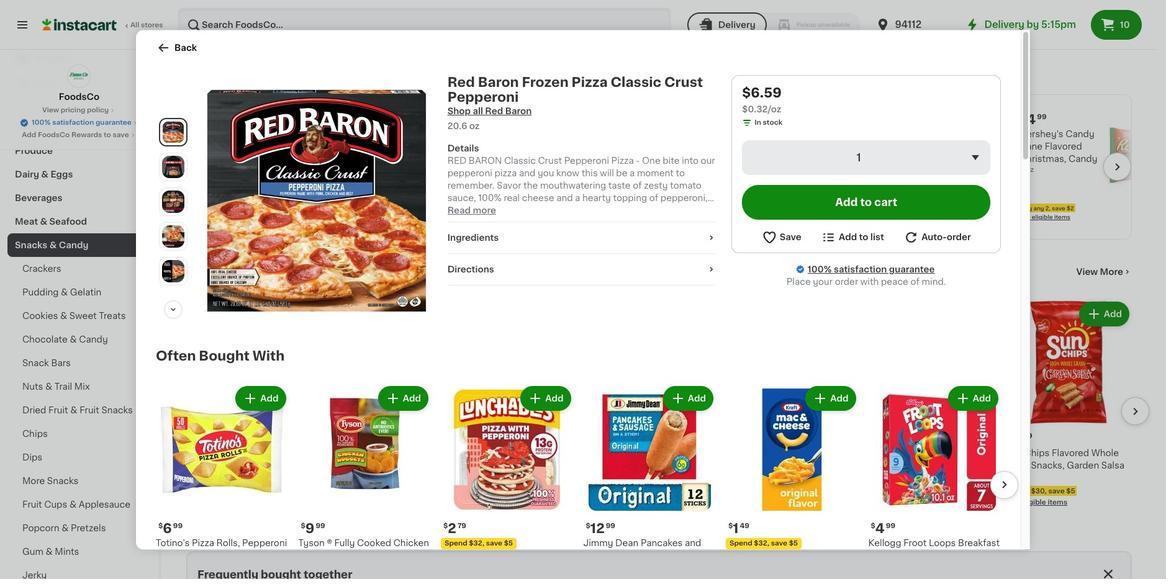 Task type: describe. For each thing, give the bounding box(es) containing it.
kids
[[902, 551, 921, 560]]

gluten-free for 5
[[461, 418, 503, 425]]

spend for sun chips flavored whole grain snacks, garden salsa
[[1007, 488, 1030, 495]]

4 for hershey's candy cane flavored christmas, candy
[[1027, 113, 1036, 126]]

enlarge frozen pizza red baron frozen pizza classic crust pepperoni angle_left (opens in a new tab) image
[[162, 156, 184, 178]]

1 horizontal spatial more
[[1100, 268, 1124, 276]]

save
[[780, 233, 802, 241]]

kellogg froot loops breakfast cereal, kids cereal, family breakfast, original
[[869, 539, 1000, 572]]

0 horizontal spatial all
[[130, 22, 139, 29]]

meat & seafood link
[[7, 210, 151, 234]]

99 for jimmy dean pancakes and sausage on a stick frozen breakfast
[[606, 523, 616, 530]]

1 vertical spatial chocolate
[[22, 335, 68, 344]]

on sale now
[[186, 265, 273, 278]]

holiday link
[[7, 116, 151, 139]]

2 2, from the left
[[1046, 206, 1051, 211]]

flavor
[[788, 449, 814, 458]]

pepperoni inside red baron frozen pizza classic crust pepperoni shop all red baron 20.6 oz
[[448, 90, 519, 103]]

1 vertical spatial more
[[22, 477, 45, 486]]

$5 for funyuns onion flavored rings
[[930, 488, 939, 495]]

nsored
[[467, 158, 492, 165]]

red
[[448, 75, 475, 88]]

cookies & sweet treats link
[[7, 304, 151, 328]]

oz inside the funyuns onion flavored rings 6 oz
[[875, 473, 884, 480]]

chocolate & candy
[[22, 335, 108, 344]]

$6.59
[[742, 86, 782, 99]]

lists link
[[7, 71, 151, 96]]

8.5
[[459, 485, 471, 492]]

pizza inside red baron frozen pizza classic crust pepperoni shop all red baron 20.6 oz
[[572, 75, 608, 88]]

read
[[448, 206, 471, 214]]

94112 button
[[876, 7, 950, 42]]

$ inside the $ 3 99
[[599, 433, 603, 440]]

view pricing policy link
[[42, 106, 116, 116]]

& inside 'link'
[[70, 406, 77, 415]]

5:15pm
[[1042, 20, 1076, 29]]

auto-
[[922, 233, 947, 241]]

chocolate inside hershey's milk chocolate christmas, candy 10.1 oz
[[660, 142, 705, 151]]

ritz fresh stacks original crackers 8 x 1.48 oz
[[186, 449, 297, 480]]

0 vertical spatial holiday
[[15, 123, 50, 132]]

99 for funyuns onion flavored rings
[[886, 433, 896, 440]]

save inside "link"
[[113, 132, 129, 139]]

& for pudding
[[61, 288, 68, 297]]

gluten- for 2
[[324, 418, 351, 425]]

kellogg
[[869, 539, 902, 548]]

79 for spend $32, save $5
[[458, 523, 466, 530]]

99 inside 4 99
[[1023, 433, 1033, 440]]

99 up box
[[750, 433, 760, 440]]

totino's pizza rolls, pepperoni flavored, frozen snacks
[[156, 539, 287, 560]]

enlarge frozen pizza red baron frozen pizza classic crust pepperoni ingredients (opens in a new tab) image
[[162, 260, 184, 282]]

dairy & eggs link
[[7, 163, 151, 186]]

service type group
[[687, 12, 861, 37]]

foodsco inside "link"
[[38, 132, 70, 139]]

chester's corn snacks, flamin' hot flavored, fries 5.25 oz
[[323, 449, 437, 480]]

spend down $ 1 49
[[730, 540, 753, 547]]

view pricing policy
[[42, 107, 109, 114]]

details
[[448, 143, 479, 152]]

spend for chester's corn snacks, flamin' hot flavored, fries
[[324, 488, 347, 495]]

cheetos
[[459, 449, 497, 458]]

3
[[603, 432, 612, 445]]

$32, for 1
[[754, 540, 770, 547]]

frozen pizza red baron frozen pizza classic crust pepperoni hero image
[[201, 84, 433, 317]]

directions
[[448, 265, 494, 273]]

add to list button
[[821, 229, 884, 245]]

lists
[[35, 79, 56, 88]]

items for ritz original flavor crackers, 1 box
[[775, 514, 795, 521]]

oz inside ritz fresh stacks original crackers 8 x 1.48 oz
[[214, 473, 223, 480]]

spend for ritz original flavor crackers, 1 box
[[734, 503, 757, 510]]

1 vertical spatial 100% satisfaction guarantee
[[808, 265, 935, 273]]

instacart logo image
[[42, 17, 117, 32]]

spend for funyuns onion flavored rings
[[870, 488, 893, 495]]

product group containing 1
[[726, 383, 859, 580]]

snacks up cups
[[47, 477, 79, 486]]

9 inside hershey's candy cane flavored christmas, candy 9 oz
[[1020, 166, 1025, 173]]

oz inside hershey's candy cane flavored christmas, candy 9 oz
[[1026, 166, 1034, 173]]

16
[[596, 473, 604, 480]]

see for premium original saltine crackers
[[596, 514, 609, 521]]

product group containing 6
[[156, 383, 289, 572]]

christmas, inside hershey's sugar cookie flavored white creme christmas, candy
[[840, 167, 887, 176]]

product group containing hershey's sugar cookie flavored white creme christmas, candy
[[748, 112, 923, 222]]

$ 2 79 for chester's corn snacks, flamin' hot flavored, fries
[[325, 432, 348, 445]]

gum & mints link
[[7, 540, 151, 564]]

flavored up 8.5
[[459, 474, 497, 482]]

100% satisfaction guarantee link
[[808, 263, 935, 275]]

sugar
[[886, 130, 911, 138]]

$ 5 99 for funyuns onion flavored rings
[[872, 432, 896, 445]]

many down box
[[745, 485, 765, 492]]

totino's
[[156, 539, 190, 548]]

& right cups
[[69, 501, 76, 509]]

ct
[[398, 310, 407, 318]]

dips
[[22, 453, 42, 462]]

hot inside chester's corn snacks, flamin' hot flavored, fries 5.25 oz
[[356, 461, 372, 470]]

0 vertical spatial foodsco
[[59, 93, 100, 101]]

spend right chicken
[[445, 540, 468, 547]]

fries
[[416, 461, 437, 470]]

snacks down meat
[[15, 241, 47, 250]]

5 for funyuns onion flavored rings
[[876, 432, 885, 445]]

hershey's milk chocolate christmas, candy 10.1 oz
[[660, 130, 738, 173]]

nuts
[[22, 383, 43, 391]]

& for meat
[[40, 217, 47, 226]]

5.25
[[323, 473, 338, 480]]

white
[[840, 155, 865, 163]]

1 buy any 2, save $2 see eligible items from the left
[[840, 206, 894, 220]]

hershey's sugar cookie flavored white creme christmas, candy link
[[748, 112, 923, 199]]

ritz original flavor crackers, 1 box
[[733, 449, 857, 470]]

sausage
[[584, 551, 621, 560]]

frozen inside jimmy dean pancakes and sausage on a stick frozen breakfast
[[668, 551, 697, 560]]

order inside the auto-order button
[[947, 233, 971, 241]]

flavored inside hershey's candy cane flavored christmas, candy 9 oz
[[1045, 142, 1083, 151]]

fruit cups & applesauce
[[22, 501, 130, 509]]

flavored down cheetos at the left bottom
[[459, 461, 497, 470]]

applesauce
[[79, 501, 130, 509]]

4 up sun in the bottom right of the page
[[1013, 432, 1022, 445]]

stock for 4
[[228, 485, 248, 492]]

sweet
[[69, 312, 97, 321]]

chips inside chips link
[[22, 430, 48, 439]]

many in stock down box
[[745, 485, 794, 492]]

candy inside hershey's milk chocolate christmas, candy 10.1 oz
[[709, 155, 738, 163]]

many for 5
[[472, 498, 492, 505]]

$0.32/oz
[[742, 104, 782, 113]]

often bought with
[[156, 349, 285, 362]]

gelatin
[[70, 288, 101, 297]]

free for 5
[[488, 418, 503, 425]]

hershey's for milk
[[660, 130, 704, 138]]

sun chips flavored whole grain snacks, garden salsa 7 oz
[[1006, 449, 1125, 480]]

crunchy
[[499, 449, 536, 458]]

& for gum
[[46, 548, 53, 557]]

view more link
[[1077, 266, 1132, 278]]

6 inside the funyuns onion flavored rings 6 oz
[[869, 473, 874, 480]]

$ inside $ 9 99
[[301, 523, 306, 530]]

stock down ritz original flavor crackers, 1 box
[[774, 485, 794, 492]]

stock right in
[[763, 119, 783, 125]]

pudding & gelatin link
[[7, 281, 151, 304]]

pudding
[[22, 288, 59, 297]]

$6.59 $0.32/oz
[[742, 86, 782, 113]]

pancakes
[[641, 539, 683, 548]]

dried fruit & fruit snacks link
[[7, 399, 151, 422]]

christmas, inside hershey's candy cane flavored christmas, candy 9 oz
[[1020, 155, 1067, 163]]

read more
[[448, 206, 496, 214]]

pudding & gelatin
[[22, 288, 101, 297]]

snacks, inside chester's corn snacks, flamin' hot flavored, fries 5.25 oz
[[391, 449, 424, 458]]

flavored, inside chester's corn snacks, flamin' hot flavored, fries 5.25 oz
[[374, 461, 414, 470]]

holiday inside hershey's holiday spo nsored
[[512, 143, 555, 153]]

in for 3
[[630, 485, 636, 492]]

$5 for chester's corn snacks, flamin' hot flavored, fries
[[384, 488, 393, 495]]

many in stock for 3
[[608, 485, 657, 492]]

popcorn
[[22, 524, 59, 533]]

more
[[473, 206, 496, 214]]

remove chester's corn snacks, flamin' hot flavored, fries image
[[356, 307, 371, 322]]

chips link
[[7, 422, 151, 446]]

guarantee inside 'button'
[[96, 119, 132, 126]]

1 left 49
[[733, 522, 739, 535]]

7
[[1006, 473, 1010, 480]]

$ 4 99 for kellogg froot loops breakfast cereal, kids cereal, family breakfast, original
[[871, 522, 896, 535]]

& for nuts
[[45, 383, 52, 391]]

$ 6 99
[[158, 522, 183, 535]]

chips inside sun chips flavored whole grain snacks, garden salsa 7 oz
[[1025, 449, 1050, 458]]

jimmy
[[584, 539, 613, 548]]

79 for chester's corn snacks, flamin' hot flavored, fries
[[340, 433, 348, 440]]

spend $30, save $5 see eligible items down 8.5
[[459, 515, 529, 533]]

snack bars link
[[7, 352, 151, 375]]

candy inside hershey's sugar cookie flavored white creme christmas, candy
[[889, 167, 918, 176]]

1 vertical spatial satisfaction
[[834, 265, 887, 273]]

flamin' inside "cheetos crunchy cheese flavored snacks, flamin' hot flavored 8.5 oz"
[[535, 461, 566, 470]]

eligible for premium original saltine crackers
[[611, 514, 637, 521]]

add foodsco rewards to save
[[22, 132, 129, 139]]

satisfaction inside 'button'
[[52, 119, 94, 126]]

oz inside premium original saltine crackers 16 oz
[[605, 473, 613, 480]]

flavored inside sun chips flavored whole grain snacks, garden salsa 7 oz
[[1052, 449, 1090, 458]]

$ inside $ 12 99
[[586, 523, 591, 530]]

see for chester's corn snacks, flamin' hot flavored, fries
[[323, 499, 336, 506]]

100% satisfaction guarantee button
[[19, 116, 139, 128]]

product group containing 3
[[596, 299, 723, 523]]

foodsco logo image
[[67, 65, 91, 88]]

in for 4
[[220, 485, 226, 492]]

see for ritz original flavor crackers, 1 box
[[733, 514, 746, 521]]

eggs
[[51, 170, 73, 179]]

snack
[[22, 359, 49, 368]]

items for premium original saltine crackers
[[638, 514, 658, 521]]

chicken
[[394, 539, 429, 548]]

delivery button
[[687, 12, 767, 37]]

x
[[193, 473, 197, 480]]

1 vertical spatial all
[[472, 183, 481, 189]]

free for 2
[[351, 418, 367, 425]]

original inside ritz fresh stacks original crackers 8 x 1.48 oz
[[263, 449, 297, 458]]

bars
[[51, 359, 71, 368]]

stick
[[644, 551, 666, 560]]

20.6
[[448, 121, 467, 130]]

$30, down "cheetos crunchy cheese flavored snacks, flamin' hot flavored 8.5 oz"
[[485, 515, 501, 522]]

auto-order
[[922, 233, 971, 241]]

99 for kellogg froot loops breakfast cereal, kids cereal, family breakfast, original
[[886, 523, 896, 530]]

fresh
[[205, 449, 230, 458]]

crackers link
[[7, 257, 151, 281]]

view for view more
[[1077, 268, 1098, 276]]

original inside kellogg froot loops breakfast cereal, kids cereal, family breakfast, original
[[915, 564, 949, 572]]

now
[[242, 265, 273, 278]]

eligible for sun chips flavored whole grain snacks, garden salsa
[[1021, 499, 1046, 506]]

$ 5 99 for cheetos crunchy cheese flavored snacks, flamin' hot flavored
[[462, 432, 486, 445]]

see for funyuns onion flavored rings
[[869, 499, 883, 506]]

corn
[[367, 449, 388, 458]]

4 99
[[1013, 432, 1033, 445]]

cups
[[44, 501, 67, 509]]

original inside premium original saltine crackers 16 oz
[[637, 449, 671, 458]]

breakfast inside kellogg froot loops breakfast cereal, kids cereal, family breakfast, original
[[958, 539, 1000, 548]]



Task type: vqa. For each thing, say whether or not it's contained in the screenshot.
Stores
yes



Task type: locate. For each thing, give the bounding box(es) containing it.
premium
[[596, 449, 635, 458]]

saltine
[[673, 449, 703, 458]]

hershey's up nsored
[[453, 143, 510, 153]]

$ 4 99 for hershey's candy cane flavored christmas, candy
[[1022, 113, 1047, 126]]

mix
[[74, 383, 90, 391]]

recipes
[[35, 54, 71, 63]]

ritz for ritz fresh stacks original crackers 8 x 1.48 oz
[[186, 449, 203, 458]]

hot down cheese
[[568, 461, 584, 470]]

many in stock down "1.48"
[[199, 485, 248, 492]]

1 left ct at the bottom of the page
[[392, 310, 395, 318]]

100% satisfaction guarantee down view pricing policy link
[[32, 119, 132, 126]]

holiday down baron
[[512, 143, 555, 153]]

oz right 5.25
[[340, 473, 348, 480]]

1 inside ritz original flavor crackers, 1 box
[[733, 461, 736, 470]]

& down cookies & sweet treats
[[70, 335, 77, 344]]

2 $32, from the left
[[754, 540, 770, 547]]

9 inside item carousel region
[[306, 522, 315, 535]]

1 left box
[[733, 461, 736, 470]]

many down cheetos at the left bottom
[[472, 498, 492, 505]]

2 for chester's corn snacks, flamin' hot flavored, fries
[[330, 432, 338, 445]]

0 horizontal spatial $ 2 79
[[325, 432, 348, 445]]

& down nuts & trail mix link at the bottom
[[70, 406, 77, 415]]

2 horizontal spatial crackers
[[596, 461, 635, 470]]

$ 4 99
[[1022, 113, 1047, 126], [189, 432, 213, 445], [871, 522, 896, 535]]

product group containing 9
[[298, 383, 431, 572]]

99 inside the $ 3 99
[[613, 433, 622, 440]]

0 horizontal spatial christmas,
[[660, 155, 707, 163]]

meat & seafood
[[15, 217, 87, 226]]

items for sun chips flavored whole grain snacks, garden salsa
[[1048, 499, 1068, 506]]

original
[[263, 449, 297, 458], [637, 449, 671, 458], [752, 449, 785, 458], [915, 564, 949, 572]]

product group containing 12
[[584, 383, 716, 580]]

hershey's for sugar
[[840, 130, 884, 138]]

oz inside hershey's milk chocolate christmas, candy 10.1 oz
[[673, 166, 682, 173]]

ritz inside ritz fresh stacks original crackers 8 x 1.48 oz
[[186, 449, 203, 458]]

product group containing hershey's milk chocolate christmas, candy
[[568, 112, 743, 222]]

$30, for flavored,
[[349, 488, 364, 495]]

spend $30, save $5 see eligible items for oz
[[869, 488, 939, 506]]

hershey's inside hershey's sugar cookie flavored white creme christmas, candy
[[840, 130, 884, 138]]

oz down cane
[[1026, 166, 1034, 173]]

1 buy from the left
[[841, 206, 852, 211]]

to left list
[[859, 233, 869, 241]]

$32, for 2
[[469, 540, 485, 547]]

flamin' down cheese
[[535, 461, 566, 470]]

2 horizontal spatial $ 4 99
[[1022, 113, 1047, 126]]

99 right the 3
[[613, 433, 622, 440]]

1 free from the left
[[351, 418, 367, 425]]

0 vertical spatial guarantee
[[96, 119, 132, 126]]

delivery by 5:15pm
[[985, 20, 1076, 29]]

0 horizontal spatial guarantee
[[96, 119, 132, 126]]

spend $20, save $5 see eligible items for premium original saltine crackers
[[596, 503, 666, 521]]

popcorn & pretzels
[[22, 524, 106, 533]]

$ 4 99 up fresh
[[189, 432, 213, 445]]

any left 'cart'
[[854, 206, 864, 211]]

1 horizontal spatial guarantee
[[889, 265, 935, 273]]

1 horizontal spatial $ 2 79
[[444, 522, 466, 535]]

gluten- up chester's
[[324, 418, 351, 425]]

1 horizontal spatial $2
[[1067, 206, 1074, 211]]

2 for spend $32, save $5
[[448, 522, 456, 535]]

1 spend $32, save $5 from the left
[[445, 540, 513, 547]]

directions button
[[448, 263, 717, 275]]

1 horizontal spatial spend $20, save $5 see eligible items
[[733, 503, 802, 521]]

®
[[327, 539, 332, 548]]

4 for kellogg froot loops breakfast cereal, kids cereal, family breakfast, original
[[876, 522, 885, 535]]

crackers down premium
[[596, 461, 635, 470]]

$30, down sun chips flavored whole grain snacks, garden salsa 7 oz
[[1031, 488, 1047, 495]]

99 for hershey's candy cane flavored christmas, candy
[[1037, 114, 1047, 120]]

2 $20, from the left
[[758, 503, 774, 510]]

nuggets,
[[298, 551, 338, 560]]

cookies & sweet treats
[[22, 312, 126, 321]]

1 horizontal spatial 6
[[869, 473, 874, 480]]

99 for ritz fresh stacks original crackers
[[204, 433, 213, 440]]

1 horizontal spatial gluten-
[[461, 418, 488, 425]]

1 vertical spatial 100%
[[808, 265, 832, 273]]

1 horizontal spatial crackers
[[186, 461, 225, 470]]

2 horizontal spatial frozen
[[668, 551, 697, 560]]

snacks, inside "cheetos crunchy cheese flavored snacks, flamin' hot flavored 8.5 oz"
[[499, 461, 533, 470]]

1 vertical spatial pizza
[[192, 539, 214, 548]]

all stores link
[[42, 7, 164, 42]]

add inside "link"
[[22, 132, 36, 139]]

spend $32, save $5 for 2
[[445, 540, 513, 547]]

spend down rings
[[870, 488, 893, 495]]

1 vertical spatial foodsco
[[38, 132, 70, 139]]

1 horizontal spatial hot
[[568, 461, 584, 470]]

pizza left rolls,
[[192, 539, 214, 548]]

flamin' up 5.25
[[323, 461, 354, 470]]

$ 2 79
[[325, 432, 348, 445], [444, 522, 466, 535]]

meat
[[15, 217, 38, 226]]

$5 for premium original saltine crackers
[[657, 503, 666, 510]]

1 horizontal spatial spend $32, save $5
[[730, 540, 798, 547]]

2 cereal, from the left
[[923, 551, 954, 560]]

4 up kellogg
[[876, 522, 885, 535]]

1 horizontal spatial 79
[[458, 523, 466, 530]]

2 $2 from the left
[[1067, 206, 1074, 211]]

hershey's inside hershey's candy cane flavored christmas, candy 9 oz
[[1020, 130, 1064, 138]]

99 inside $ 6 99
[[173, 523, 183, 530]]

2 buy any 2, save $2 see eligible items from the left
[[1020, 206, 1074, 220]]

0 horizontal spatial cereal,
[[869, 551, 899, 560]]

spend up $ 12 99 at the bottom
[[597, 503, 620, 510]]

hershey's image
[[453, 112, 476, 134]]

chocolate up snack bars
[[22, 335, 68, 344]]

flavored inside hershey's sugar cookie flavored white creme christmas, candy
[[873, 142, 910, 151]]

0 horizontal spatial 6
[[163, 522, 172, 535]]

snacks up chips link
[[102, 406, 133, 415]]

$ 3 99
[[599, 432, 622, 445]]

cart
[[875, 197, 898, 207]]

1 2, from the left
[[866, 206, 871, 211]]

see for cheetos crunchy cheese flavored snacks, flamin' hot flavored
[[459, 526, 473, 533]]

99 up fresh
[[204, 433, 213, 440]]

flavored, inside totino's pizza rolls, pepperoni flavored, frozen snacks
[[156, 551, 196, 560]]

oz inside sun chips flavored whole grain snacks, garden salsa 7 oz
[[1011, 473, 1020, 480]]

items
[[875, 214, 891, 220], [1055, 214, 1071, 220], [365, 499, 385, 506], [912, 499, 931, 506], [1048, 499, 1068, 506], [638, 514, 658, 521], [775, 514, 795, 521], [502, 526, 522, 533]]

0 horizontal spatial order
[[835, 277, 859, 286]]

oz inside "cheetos crunchy cheese flavored snacks, flamin' hot flavored 8.5 oz"
[[472, 485, 481, 492]]

pizza inside totino's pizza rolls, pepperoni flavored, frozen snacks
[[192, 539, 214, 548]]

1 5 from the left
[[467, 432, 475, 445]]

2 spend $32, save $5 from the left
[[730, 540, 798, 547]]

1 gluten- from the left
[[324, 418, 351, 425]]

stock for 3
[[638, 485, 657, 492]]

oz right "1.48"
[[214, 473, 223, 480]]

foodsco up view pricing policy link
[[59, 93, 100, 101]]

0 vertical spatial 100%
[[32, 119, 51, 126]]

1 cereal, from the left
[[869, 551, 899, 560]]

original down the 'kids'
[[915, 564, 949, 572]]

gluten-free for 2
[[324, 418, 367, 425]]

add to cart
[[836, 197, 898, 207]]

1 $2 from the left
[[887, 206, 894, 211]]

1 flamin' from the left
[[323, 461, 354, 470]]

0 vertical spatial satisfaction
[[52, 119, 94, 126]]

1 vertical spatial 2
[[448, 522, 456, 535]]

spend $20, save $5 see eligible items up dean
[[596, 503, 666, 521]]

frozen inside totino's pizza rolls, pepperoni flavored, frozen snacks
[[198, 551, 227, 560]]

in down premium original saltine crackers 16 oz
[[630, 485, 636, 492]]

100% up produce
[[32, 119, 51, 126]]

in for 5
[[493, 498, 500, 505]]

1 vertical spatial chips
[[1025, 449, 1050, 458]]

100% inside 100% satisfaction guarantee link
[[808, 265, 832, 273]]

snacks inside totino's pizza rolls, pepperoni flavored, frozen snacks
[[229, 551, 261, 560]]

back button
[[156, 40, 197, 55]]

1 horizontal spatial 2
[[448, 522, 456, 535]]

1 horizontal spatial 100%
[[808, 265, 832, 273]]

1 horizontal spatial 2,
[[1046, 206, 1051, 211]]

1 vertical spatial guarantee
[[889, 265, 935, 273]]

2 hot from the left
[[568, 461, 584, 470]]

to for add to list
[[859, 233, 869, 241]]

0 vertical spatial $ 2 79
[[325, 432, 348, 445]]

& left sweet
[[60, 312, 67, 321]]

oz inside chester's corn snacks, flamin' hot flavored, fries 5.25 oz
[[340, 473, 348, 480]]

1 gluten-free from the left
[[324, 418, 367, 425]]

recipes link
[[7, 46, 151, 71]]

crackers inside premium original saltine crackers 16 oz
[[596, 461, 635, 470]]

ritz for ritz original flavor crackers, 1 box
[[733, 449, 749, 458]]

(frozen)
[[368, 551, 404, 560]]

2 horizontal spatial fruit
[[80, 406, 99, 415]]

cereal, down loops
[[923, 551, 954, 560]]

pepperoni right rolls,
[[242, 539, 287, 548]]

1 horizontal spatial satisfaction
[[834, 265, 887, 273]]

christmas, down cane
[[1020, 155, 1067, 163]]

original inside ritz original flavor crackers, 1 box
[[752, 449, 785, 458]]

& for dairy
[[41, 170, 48, 179]]

beverages link
[[7, 186, 151, 210]]

hershey's inside hershey's milk chocolate christmas, candy 10.1 oz
[[660, 130, 704, 138]]

crackers inside ritz fresh stacks original crackers 8 x 1.48 oz
[[186, 461, 225, 470]]

view for view pricing policy
[[42, 107, 59, 114]]

original left saltine
[[637, 449, 671, 458]]

enlarge frozen pizza red baron frozen pizza classic crust pepperoni angle_right (opens in a new tab) image
[[162, 190, 184, 213]]

$ inside $ 6 99
[[158, 523, 163, 530]]

flavored,
[[374, 461, 414, 470], [156, 551, 196, 560]]

of
[[911, 277, 920, 286]]

dean
[[616, 539, 639, 548]]

breakfast down sausage
[[584, 564, 625, 572]]

2 vertical spatial to
[[859, 233, 869, 241]]

nuts & trail mix link
[[7, 375, 151, 399]]

trail
[[55, 383, 72, 391]]

save
[[113, 132, 129, 139], [872, 206, 886, 211], [1052, 206, 1066, 211], [366, 488, 382, 495], [912, 488, 929, 495], [1049, 488, 1065, 495], [639, 503, 655, 510], [775, 503, 792, 510], [502, 515, 519, 522], [486, 540, 503, 547], [771, 540, 788, 547]]

8
[[186, 473, 191, 480]]

ingredients
[[448, 233, 499, 242]]

0 horizontal spatial 2
[[330, 432, 338, 445]]

many for 4
[[199, 485, 218, 492]]

foodsco up produce
[[38, 132, 70, 139]]

0 horizontal spatial more
[[22, 477, 45, 486]]

spend $32, save $5 for 1
[[730, 540, 798, 547]]

flavored, down totino's
[[156, 551, 196, 560]]

box
[[738, 461, 755, 470]]

spend $32, save $5 inside product group
[[730, 540, 798, 547]]

original right stacks in the bottom left of the page
[[263, 449, 297, 458]]

5 up funyuns
[[876, 432, 885, 445]]

99 for cheetos crunchy cheese flavored snacks, flamin' hot flavored
[[476, 433, 486, 440]]

$ 2 79 for spend $32, save $5
[[444, 522, 466, 535]]

$5 for sun chips flavored whole grain snacks, garden salsa
[[1067, 488, 1076, 495]]

1 field
[[742, 140, 991, 175]]

$4.99 element
[[660, 112, 743, 128]]

garden
[[1067, 461, 1100, 470]]

guarantee
[[96, 119, 132, 126], [889, 265, 935, 273]]

hershey's candy cane flavored christmas, candy 9 oz
[[1020, 130, 1098, 173]]

& left eggs
[[41, 170, 48, 179]]

all stores
[[130, 22, 163, 29]]

0 horizontal spatial $20,
[[622, 503, 637, 510]]

0 vertical spatial pepperoni
[[448, 90, 519, 103]]

ritz up box
[[733, 449, 749, 458]]

to for add to cart
[[861, 197, 872, 207]]

4 for ritz fresh stacks original crackers
[[193, 432, 203, 445]]

0 horizontal spatial gluten-
[[324, 418, 351, 425]]

mind.
[[922, 277, 946, 286]]

flavored inside the funyuns onion flavored rings 6 oz
[[937, 449, 975, 458]]

cereal, down kellogg
[[869, 551, 899, 560]]

0 vertical spatial chips
[[22, 430, 48, 439]]

dairy
[[15, 170, 39, 179]]

cane
[[1020, 142, 1043, 151]]

oz.
[[354, 551, 366, 560]]

many for 3
[[608, 485, 628, 492]]

2 $ 5 99 from the left
[[872, 432, 896, 445]]

pepperoni up all
[[448, 90, 519, 103]]

1 $ 5 99 from the left
[[462, 432, 486, 445]]

99 for premium original saltine crackers
[[613, 433, 622, 440]]

to inside "link"
[[104, 132, 111, 139]]

ritz inside ritz original flavor crackers, 1 box
[[733, 449, 749, 458]]

many in stock down "cheetos crunchy cheese flavored snacks, flamin' hot flavored 8.5 oz"
[[472, 498, 521, 505]]

0 horizontal spatial any
[[854, 206, 864, 211]]

1 horizontal spatial free
[[488, 418, 503, 425]]

$5 for cheetos crunchy cheese flavored snacks, flamin' hot flavored
[[520, 515, 529, 522]]

99 inside $ 12 99
[[606, 523, 616, 530]]

100% satisfaction guarantee up with
[[808, 265, 935, 273]]

spend $32, save $5 down 8.5
[[445, 540, 513, 547]]

0 vertical spatial pizza
[[572, 75, 608, 88]]

2, left 'cart'
[[866, 206, 871, 211]]

hot inside "cheetos crunchy cheese flavored snacks, flamin' hot flavored 8.5 oz"
[[568, 461, 584, 470]]

0 horizontal spatial holiday
[[15, 123, 50, 132]]

with
[[861, 277, 879, 286]]

0 horizontal spatial fruit
[[22, 501, 42, 509]]

enlarge frozen pizza red baron frozen pizza classic crust pepperoni hero (opens in a new tab) image
[[162, 121, 184, 143]]

1 horizontal spatial pizza
[[572, 75, 608, 88]]

$ 4 99 for ritz fresh stacks original crackers
[[189, 432, 213, 445]]

snacks inside 'link'
[[102, 406, 133, 415]]

flavored, down corn on the left
[[374, 461, 414, 470]]

spend
[[324, 488, 347, 495], [870, 488, 893, 495], [1007, 488, 1030, 495], [597, 503, 620, 510], [734, 503, 757, 510], [461, 515, 483, 522], [445, 540, 468, 547], [730, 540, 753, 547]]

1 vertical spatial 6
[[163, 522, 172, 535]]

crackers up "1.48"
[[186, 461, 225, 470]]

stock for 5
[[501, 498, 521, 505]]

0 horizontal spatial spend $20, save $5 see eligible items
[[596, 503, 666, 521]]

10 button
[[1091, 10, 1142, 40]]

in down "cheetos crunchy cheese flavored snacks, flamin' hot flavored 8.5 oz"
[[493, 498, 500, 505]]

2 vertical spatial view
[[1077, 268, 1098, 276]]

in down ritz original flavor crackers, 1 box
[[766, 485, 773, 492]]

1 horizontal spatial christmas,
[[840, 167, 887, 176]]

0 vertical spatial order
[[947, 233, 971, 241]]

$30, down chester's corn snacks, flamin' hot flavored, fries 5.25 oz
[[349, 488, 364, 495]]

1 horizontal spatial pepperoni
[[448, 90, 519, 103]]

1 horizontal spatial holiday
[[512, 143, 555, 153]]

1 hot from the left
[[356, 461, 372, 470]]

1 horizontal spatial $20,
[[758, 503, 774, 510]]

dried fruit & fruit snacks
[[22, 406, 133, 415]]

auto-order button
[[904, 229, 971, 245]]

2 5 from the left
[[876, 432, 885, 445]]

rolls,
[[216, 539, 240, 548]]

1 horizontal spatial chips
[[1025, 449, 1050, 458]]

1 horizontal spatial ritz
[[733, 449, 749, 458]]

&
[[41, 170, 48, 179], [40, 217, 47, 226], [50, 241, 57, 250], [61, 288, 68, 297], [60, 312, 67, 321], [70, 335, 77, 344], [45, 383, 52, 391], [70, 406, 77, 415], [69, 501, 76, 509], [62, 524, 69, 533], [46, 548, 53, 557]]

2 ritz from the left
[[733, 449, 749, 458]]

free up chester's
[[351, 418, 367, 425]]

any down hershey's candy cane flavored christmas, candy 9 oz
[[1034, 206, 1045, 211]]

& for cookies
[[60, 312, 67, 321]]

2 vertical spatial $ 4 99
[[871, 522, 896, 535]]

1 horizontal spatial chocolate
[[660, 142, 705, 151]]

tyson ® fully cooked chicken nuggets, 32 oz. (frozen)
[[298, 539, 429, 560]]

fruit down nuts & trail mix
[[48, 406, 68, 415]]

99
[[1037, 114, 1047, 120], [204, 433, 213, 440], [476, 433, 486, 440], [613, 433, 622, 440], [750, 433, 760, 440], [886, 433, 896, 440], [1023, 433, 1033, 440], [173, 523, 183, 530], [316, 523, 325, 530], [606, 523, 616, 530], [886, 523, 896, 530]]

0 vertical spatial breakfast
[[958, 539, 1000, 548]]

increment quantity of chester's corn snacks, flamin' hot flavored, fries image
[[427, 307, 442, 322]]

$20, for premium original saltine crackers
[[622, 503, 637, 510]]

product group
[[568, 112, 743, 222], [748, 112, 923, 222], [928, 112, 1103, 222], [186, 299, 313, 523], [323, 299, 450, 508], [459, 299, 586, 535], [596, 299, 723, 523], [733, 299, 859, 523], [869, 299, 996, 508], [1006, 299, 1132, 508], [156, 383, 289, 572], [298, 383, 431, 572], [441, 383, 574, 580], [584, 383, 716, 580], [726, 383, 859, 580], [869, 383, 1001, 580]]

eligible for funyuns onion flavored rings
[[884, 499, 910, 506]]

99 up grain
[[1023, 433, 1033, 440]]

79
[[340, 433, 348, 440], [458, 523, 466, 530]]

0 vertical spatial 6
[[869, 473, 874, 480]]

eligible for chester's corn snacks, flamin' hot flavored, fries
[[338, 499, 364, 506]]

0 horizontal spatial flavored,
[[156, 551, 196, 560]]

99 for tyson ® fully cooked chicken nuggets, 32 oz. (frozen)
[[316, 523, 325, 530]]

foodsco
[[59, 93, 100, 101], [38, 132, 70, 139]]

beverages
[[15, 194, 62, 202]]

0 horizontal spatial ritz
[[186, 449, 203, 458]]

& for popcorn
[[62, 524, 69, 533]]

1 vertical spatial flavored,
[[156, 551, 196, 560]]

spend down 5.25
[[324, 488, 347, 495]]

0 vertical spatial chocolate
[[660, 142, 705, 151]]

pepperoni inside totino's pizza rolls, pepperoni flavored, frozen snacks
[[242, 539, 287, 548]]

1 horizontal spatial $32,
[[754, 540, 770, 547]]

all up read more
[[472, 183, 481, 189]]

oz right 8.5
[[472, 485, 481, 492]]

satisfaction up "place your order with peace of mind." at the top of page
[[834, 265, 887, 273]]

100% satisfaction guarantee inside 'button'
[[32, 119, 132, 126]]

snacks & candy
[[15, 241, 88, 250]]

& left trail in the left bottom of the page
[[45, 383, 52, 391]]

spend $20, save $5 see eligible items for ritz original flavor crackers, 1 box
[[733, 503, 802, 521]]

5 for cheetos crunchy cheese flavored snacks, flamin' hot flavored
[[467, 432, 475, 445]]

hershey's holiday image
[[187, 95, 443, 239]]

0 horizontal spatial gluten-free
[[324, 418, 367, 425]]

1 horizontal spatial fruit
[[48, 406, 68, 415]]

enlarge frozen pizza red baron frozen pizza classic crust pepperoni lifestyle (opens in a new tab) image
[[162, 225, 184, 248]]

save button
[[762, 229, 802, 245]]

oz right 16
[[605, 473, 613, 480]]

many in stock for 5
[[472, 498, 521, 505]]

1 ritz from the left
[[186, 449, 203, 458]]

1 horizontal spatial 9
[[1020, 166, 1025, 173]]

spend $30, save $5 see eligible items for snacks,
[[1006, 488, 1076, 506]]

eligible for cheetos crunchy cheese flavored snacks, flamin' hot flavored
[[475, 526, 500, 533]]

ritz left fresh
[[186, 449, 203, 458]]

99 up cheetos at the left bottom
[[476, 433, 486, 440]]

eligible for ritz original flavor crackers, 1 box
[[748, 514, 773, 521]]

0 horizontal spatial 9
[[306, 522, 315, 535]]

and
[[685, 539, 702, 548]]

many down "1.48"
[[199, 485, 218, 492]]

items for chester's corn snacks, flamin' hot flavored, fries
[[365, 499, 385, 506]]

0 horizontal spatial delivery
[[718, 20, 756, 29]]

$ 5 99 up funyuns
[[872, 432, 896, 445]]

0 horizontal spatial $2
[[887, 206, 894, 211]]

frozen inside red baron frozen pizza classic crust pepperoni shop all red baron 20.6 oz
[[522, 75, 569, 88]]

dried
[[22, 406, 46, 415]]

delivery inside button
[[718, 20, 756, 29]]

in
[[220, 485, 226, 492], [630, 485, 636, 492], [766, 485, 773, 492], [493, 498, 500, 505]]

chips down "dried"
[[22, 430, 48, 439]]

$2
[[887, 206, 894, 211], [1067, 206, 1074, 211]]

many in stock for 4
[[199, 485, 248, 492]]

99 inside $ 9 99
[[316, 523, 325, 530]]

1 vertical spatial order
[[835, 277, 859, 286]]

snacks,
[[391, 449, 424, 458], [499, 461, 533, 470], [1031, 461, 1065, 470]]

0 vertical spatial 100% satisfaction guarantee
[[32, 119, 132, 126]]

2 horizontal spatial view
[[1077, 268, 1098, 276]]

gluten- for 5
[[461, 418, 488, 425]]

1 horizontal spatial buy
[[1021, 206, 1033, 211]]

hershey's inside hershey's holiday spo nsored
[[453, 143, 510, 153]]

$ 2 79 up chester's
[[325, 432, 348, 445]]

$20, for ritz original flavor crackers, 1 box
[[758, 503, 774, 510]]

1 $20, from the left
[[622, 503, 637, 510]]

& inside "link"
[[62, 524, 69, 533]]

99 up totino's
[[173, 523, 183, 530]]

2 gluten-free from the left
[[461, 418, 503, 425]]

spend $30, save $5 see eligible items for flavored,
[[323, 488, 393, 506]]

1 $32, from the left
[[469, 540, 485, 547]]

$ 4 99 up kellogg
[[871, 522, 896, 535]]

None search field
[[178, 7, 671, 42]]

fruit inside fruit cups & applesauce link
[[22, 501, 42, 509]]

1 ct
[[392, 310, 407, 318]]

$30, for oz
[[895, 488, 911, 495]]

details button
[[448, 142, 717, 154]]

item carousel region containing 6
[[139, 378, 1019, 580]]

& for snacks
[[50, 241, 57, 250]]

oz inside red baron frozen pizza classic crust pepperoni shop all red baron 20.6 oz
[[469, 121, 480, 130]]

1 horizontal spatial flamin'
[[535, 461, 566, 470]]

2 free from the left
[[488, 418, 503, 425]]

1 inside field
[[857, 152, 861, 162]]

snacks, down crunchy
[[499, 461, 533, 470]]

5 up cheetos at the left bottom
[[467, 432, 475, 445]]

1 vertical spatial breakfast
[[584, 564, 625, 572]]

spend for cheetos crunchy cheese flavored snacks, flamin' hot flavored
[[461, 515, 483, 522]]

0 horizontal spatial 100%
[[32, 119, 51, 126]]

snacks, up fries
[[391, 449, 424, 458]]

spend $30, save $5 see eligible items down 7
[[1006, 488, 1076, 506]]

see for sun chips flavored whole grain snacks, garden salsa
[[1006, 499, 1019, 506]]

snack bars
[[22, 359, 71, 368]]

0 horizontal spatial frozen
[[198, 551, 227, 560]]

1 horizontal spatial delivery
[[985, 20, 1025, 29]]

$30, for snacks,
[[1031, 488, 1047, 495]]

by
[[1027, 20, 1039, 29]]

2 gluten- from the left
[[461, 418, 488, 425]]

all left stores
[[130, 22, 139, 29]]

2 any from the left
[[1034, 206, 1045, 211]]

1 horizontal spatial snacks,
[[499, 461, 533, 470]]

product group containing ritz original flavor crackers, 1 box
[[733, 299, 859, 523]]

0 horizontal spatial crackers
[[22, 265, 61, 273]]

spend down 8.5
[[461, 515, 483, 522]]

pizza left classic
[[572, 75, 608, 88]]

buy any 2, save $2 see eligible items
[[840, 206, 894, 220], [1020, 206, 1074, 220]]

oz right 7
[[1011, 473, 1020, 480]]

spend down 7
[[1007, 488, 1030, 495]]

0 horizontal spatial 100% satisfaction guarantee
[[32, 119, 132, 126]]

sun
[[1006, 449, 1022, 458]]

0 horizontal spatial chips
[[22, 430, 48, 439]]

99 up the tyson at the left of page
[[316, 523, 325, 530]]

pricing
[[61, 107, 85, 114]]

chocolate up the 10.1
[[660, 142, 705, 151]]

0 horizontal spatial free
[[351, 418, 367, 425]]

$ 12 99
[[586, 522, 616, 535]]

place your order with peace of mind.
[[787, 277, 946, 286]]

satisfaction
[[52, 119, 94, 126], [834, 265, 887, 273]]

2 flamin' from the left
[[535, 461, 566, 470]]

items for funyuns onion flavored rings
[[912, 499, 931, 506]]

$5 for ritz original flavor crackers, 1 box
[[793, 503, 802, 510]]

snacks, inside sun chips flavored whole grain snacks, garden salsa 7 oz
[[1031, 461, 1065, 470]]

1 spend $20, save $5 see eligible items from the left
[[596, 503, 666, 521]]

spend for premium original saltine crackers
[[597, 503, 620, 510]]

2 spend $20, save $5 see eligible items from the left
[[733, 503, 802, 521]]

1 vertical spatial $ 4 99
[[189, 432, 213, 445]]

& down meat & seafood at left
[[50, 241, 57, 250]]

add button
[[963, 115, 1011, 138], [261, 303, 309, 325], [1081, 303, 1129, 325], [237, 387, 285, 409], [379, 387, 427, 409], [522, 387, 570, 409], [664, 387, 712, 409], [807, 387, 855, 409], [950, 387, 998, 409]]

fruit cups & applesauce link
[[7, 493, 151, 517]]

1 any from the left
[[854, 206, 864, 211]]

view for view all
[[453, 183, 470, 189]]

guarantee up of
[[889, 265, 935, 273]]

flamin' inside chester's corn snacks, flamin' hot flavored, fries 5.25 oz
[[323, 461, 354, 470]]

$ inside $ 1 49
[[729, 523, 733, 530]]

foodsco link
[[59, 65, 100, 103]]

items for cheetos crunchy cheese flavored snacks, flamin' hot flavored
[[502, 526, 522, 533]]

chips down 4 99
[[1025, 449, 1050, 458]]

item carousel region
[[186, 294, 1150, 541], [139, 378, 1019, 580]]

hershey's down the $4.99 element
[[660, 130, 704, 138]]

seafood
[[49, 217, 87, 226]]

classic
[[611, 75, 662, 88]]

0 vertical spatial $ 4 99
[[1022, 113, 1047, 126]]

0 vertical spatial more
[[1100, 268, 1124, 276]]

1 horizontal spatial all
[[472, 183, 481, 189]]

99 for totino's pizza rolls, pepperoni flavored, frozen snacks
[[173, 523, 183, 530]]

ingredients button
[[448, 231, 717, 243]]

item carousel region containing 4
[[186, 294, 1150, 541]]

in down ritz fresh stacks original crackers 8 x 1.48 oz
[[220, 485, 226, 492]]

2 horizontal spatial christmas,
[[1020, 155, 1067, 163]]

stores
[[141, 22, 163, 29]]

breakfast inside jimmy dean pancakes and sausage on a stick frozen breakfast
[[584, 564, 625, 572]]

delivery for delivery by 5:15pm
[[985, 20, 1025, 29]]

hershey's for candy
[[1020, 130, 1064, 138]]

cooked
[[357, 539, 391, 548]]

1 horizontal spatial 5
[[876, 432, 885, 445]]

100% inside 100% satisfaction guarantee 'button'
[[32, 119, 51, 126]]

79 up chester's
[[340, 433, 348, 440]]

0 vertical spatial flavored,
[[374, 461, 414, 470]]

many in stock down premium original saltine crackers 16 oz
[[608, 485, 657, 492]]

$ 4 99 up cane
[[1022, 113, 1047, 126]]

hershey's for holiday
[[453, 143, 510, 153]]

2 buy from the left
[[1021, 206, 1033, 211]]

family
[[956, 551, 984, 560]]

1 vertical spatial $ 2 79
[[444, 522, 466, 535]]

spend $20, save $5 see eligible items
[[596, 503, 666, 521], [733, 503, 802, 521]]

often
[[156, 349, 196, 362]]

christmas, inside hershey's milk chocolate christmas, candy 10.1 oz
[[660, 155, 707, 163]]

1 horizontal spatial 100% satisfaction guarantee
[[808, 265, 935, 273]]

snacks & candy link
[[7, 234, 151, 257]]

4
[[1027, 113, 1036, 126], [193, 432, 203, 445], [1013, 432, 1022, 445], [876, 522, 885, 535]]

& for chocolate
[[70, 335, 77, 344]]

0 horizontal spatial flamin'
[[323, 461, 354, 470]]

candy
[[1066, 130, 1095, 138], [709, 155, 738, 163], [1069, 155, 1098, 163], [889, 167, 918, 176], [59, 241, 88, 250], [79, 335, 108, 344]]

49
[[740, 523, 750, 530]]

delivery for delivery
[[718, 20, 756, 29]]

0 horizontal spatial buy
[[841, 206, 852, 211]]

view all
[[453, 183, 481, 189]]



